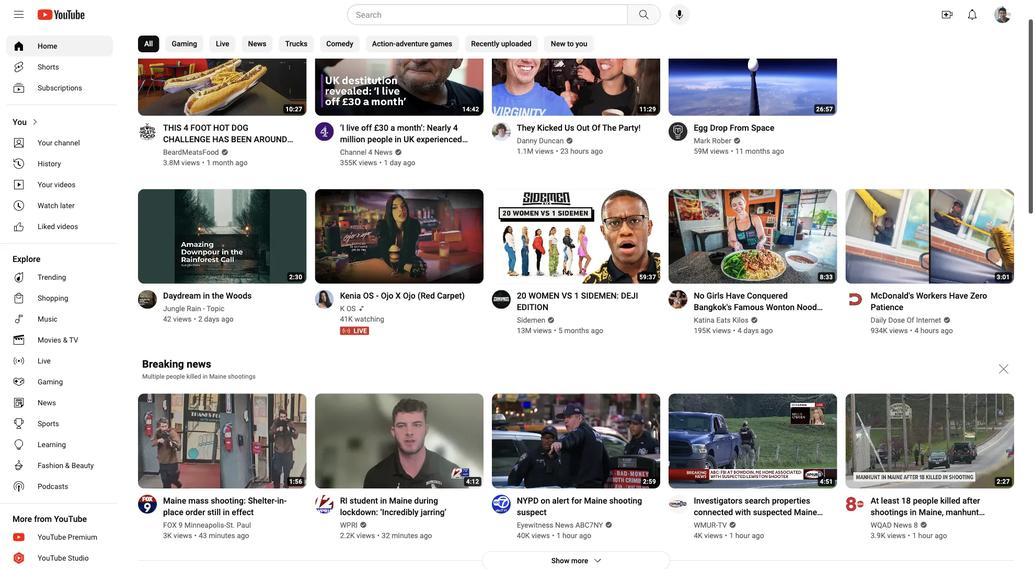 Task type: describe. For each thing, give the bounding box(es) containing it.
42
[[163, 315, 171, 324]]

ago for shelter-
[[237, 531, 249, 540]]

party!
[[619, 123, 641, 133]]

fashion
[[38, 461, 63, 470]]

4 inside 'i live off £30 a month': nearly 4 million people in uk experienced 'destitution' last year
[[453, 123, 458, 133]]

internet
[[917, 316, 942, 325]]

your for your videos
[[38, 180, 53, 189]]

20 women vs 1 sidemen: deji edition link
[[517, 290, 648, 313]]

& for beauty
[[65, 461, 70, 470]]

Search text field
[[356, 8, 626, 21]]

wqad news 8 image
[[846, 495, 865, 514]]

month
[[213, 158, 234, 167]]

suspected
[[754, 507, 792, 517]]

videos for liked videos
[[57, 222, 78, 231]]

for inside at least 18 people killed after shootings in maine, manhunt underway for suspect
[[910, 519, 920, 529]]

for inside "nypd on alert for maine shooting suspect"
[[572, 496, 582, 506]]

1 hour ago for killed
[[913, 531, 948, 540]]

people inside 'i live off £30 a month': nearly 4 million people in uk experienced 'destitution' last year
[[368, 134, 393, 144]]

11:29 link
[[492, 21, 661, 117]]

26 minutes, 57 seconds element
[[817, 105, 834, 113]]

11 months ago
[[736, 147, 785, 156]]

this 4 foot hot dog challenge has been around for 23 years! | beardmeatsfood link
[[163, 122, 294, 156]]

ri
[[340, 496, 348, 506]]

ago for space
[[773, 147, 785, 156]]

1 horizontal spatial of
[[907, 316, 915, 325]]

least
[[882, 496, 900, 506]]

20 women vs 1 sidemen: deji edition
[[517, 291, 639, 312]]

jungle
[[163, 305, 185, 313]]

at
[[871, 496, 880, 506]]

kenia os - ojo x ojo (red carpet)
[[340, 291, 465, 301]]

2
[[198, 315, 203, 324]]

adventure
[[396, 39, 429, 48]]

podcasts
[[38, 482, 68, 491]]

investigators search properties connected with suspected maine shooter link
[[694, 495, 825, 529]]

women
[[529, 291, 560, 301]]

views for 20 women vs 1 sidemen: deji edition
[[534, 327, 552, 335]]

at least 18 people killed after shootings in maine, manhunt underway for suspect
[[871, 496, 981, 529]]

sports
[[38, 419, 59, 428]]

8
[[914, 521, 919, 529]]

10 minutes, 27 seconds element
[[286, 105, 303, 113]]

13m views
[[517, 327, 552, 335]]

rain
[[187, 305, 201, 313]]

news inside eyewitness news abc7ny link
[[556, 521, 574, 529]]

1 for this
[[207, 158, 211, 167]]

maine inside investigators search properties connected with suspected maine shooter
[[795, 507, 818, 517]]

challenge
[[694, 314, 732, 324]]

live
[[347, 123, 359, 133]]

0 vertical spatial youtube
[[54, 514, 87, 524]]

23 inside "this 4 foot hot dog challenge has been around for 23 years! | beardmeatsfood"
[[181, 146, 190, 156]]

student
[[350, 496, 378, 506]]

explore
[[13, 254, 40, 264]]

they kicked us out of the party! by danny duncan 1,111,488 views 23 hours ago 11 minutes, 29 seconds element
[[517, 122, 641, 134]]

4:12
[[466, 478, 480, 485]]

topic
[[207, 305, 225, 313]]

shootings inside breaking news multiple people killed in maine shootings
[[228, 373, 256, 380]]

investigators
[[694, 496, 743, 506]]

1 inside 20 women vs 1 sidemen: deji edition
[[575, 291, 579, 301]]

views for at least 18 people killed after shootings in maine, manhunt underway for suspect
[[888, 531, 906, 540]]

hours for patience
[[921, 327, 940, 335]]

home
[[38, 42, 57, 50]]

deji
[[621, 291, 639, 301]]

challenge
[[163, 134, 210, 144]]

k os image
[[315, 290, 334, 309]]

channel
[[54, 138, 80, 147]]

underway
[[871, 519, 908, 529]]

people for breaking
[[166, 373, 185, 380]]

no girls have conquered bangkok's famous wonton noodle challenge by katina eats kilos 195,868 views 4 days ago 8 minutes, 33 seconds element
[[694, 290, 825, 324]]

ago for connected
[[752, 531, 765, 540]]

ago for out
[[591, 147, 603, 156]]

in inside 'i live off £30 a month': nearly 4 million people in uk experienced 'destitution' last year
[[395, 134, 402, 144]]

subscriptions
[[38, 83, 82, 92]]

the
[[603, 123, 617, 133]]

20
[[517, 291, 527, 301]]

your videos
[[38, 180, 76, 189]]

3.8m views
[[163, 158, 200, 167]]

4 minutes, 51 seconds element
[[821, 478, 834, 485]]

1 hour ago for with
[[730, 531, 765, 540]]

investigators search properties connected with suspected maine shooter
[[694, 496, 818, 529]]

40k
[[517, 531, 530, 540]]

2.2k views
[[340, 531, 375, 540]]

dose
[[889, 316, 906, 325]]

eyewitness news abc7ny link
[[517, 520, 604, 530]]

0 vertical spatial of
[[592, 123, 601, 133]]

2:27 link
[[846, 394, 1015, 490]]

934k views
[[871, 327, 909, 335]]

tab list containing all
[[138, 29, 595, 59]]

beardmeatsfood inside "this 4 foot hot dog challenge has been around for 23 years! | beardmeatsfood"
[[227, 146, 291, 156]]

wqad news 8 link
[[871, 520, 919, 530]]

ago for 1
[[591, 327, 604, 335]]

59 minutes, 37 seconds element
[[640, 273, 657, 281]]

jungle rain - topic
[[163, 305, 225, 313]]

views for egg drop from space
[[711, 147, 729, 156]]

ri student in maine during lockdown: 'incredibly jarring'
[[340, 496, 447, 517]]

shorts
[[38, 63, 59, 71]]

3k views
[[163, 531, 192, 540]]

0 horizontal spatial gaming
[[38, 377, 63, 386]]

have for zero
[[950, 291, 969, 301]]

& for tv
[[63, 336, 68, 344]]

wpri image
[[315, 495, 334, 514]]

experienced
[[417, 134, 462, 144]]

mark rober image
[[669, 122, 688, 141]]

kilos
[[733, 316, 749, 325]]

space
[[752, 123, 775, 133]]

3.9k views
[[871, 531, 906, 540]]

show more
[[552, 556, 589, 565]]

'i live off £30 a month': nearly 4 million people in uk experienced 'destitution' last year
[[340, 123, 462, 156]]

2.2k
[[340, 531, 355, 540]]

in inside 'maine mass shooting: shelter-in- place order still in effect'
[[223, 507, 230, 517]]

the
[[212, 291, 224, 301]]

os for k
[[347, 305, 356, 313]]

sidemen
[[517, 316, 546, 325]]

dog
[[232, 123, 249, 133]]

355k
[[340, 158, 357, 167]]

1.1m views
[[517, 147, 554, 156]]

connected
[[694, 507, 734, 517]]

they
[[517, 123, 535, 133]]

people for at
[[914, 496, 939, 506]]

channel 4 news link
[[340, 147, 394, 158]]

k os link
[[340, 304, 357, 314]]

beardmeatsfood link
[[163, 147, 220, 158]]

zero
[[971, 291, 988, 301]]

1 horizontal spatial 23
[[561, 147, 569, 156]]

month':
[[397, 123, 425, 133]]

1 vertical spatial live
[[38, 357, 51, 365]]

watching
[[355, 315, 385, 324]]

more from youtube
[[13, 514, 87, 524]]

months for 1
[[565, 327, 590, 335]]

nypd on alert for maine shooting suspect link
[[517, 495, 648, 518]]

2 minutes, 27 seconds element
[[998, 478, 1011, 485]]

woods
[[226, 291, 252, 301]]

fox 9 minneapolis-st. paul
[[163, 521, 251, 529]]

wmur-tv
[[694, 521, 728, 529]]

8 minutes, 33 seconds element
[[821, 273, 834, 281]]

views for daydream in the woods
[[173, 315, 192, 324]]

views for no girls have conquered bangkok's famous wonton noodle challenge
[[713, 327, 731, 335]]

9
[[179, 521, 183, 529]]

no
[[694, 291, 705, 301]]

views for nypd on alert for maine shooting suspect
[[532, 531, 550, 540]]

fox 9 minneapolis-st. paul image
[[138, 495, 157, 514]]

views for 'i live off £30 a month': nearly 4 million people in uk experienced 'destitution' last year
[[359, 158, 377, 167]]

4 inside "this 4 foot hot dog challenge has been around for 23 years! | beardmeatsfood"
[[184, 123, 188, 133]]

shootings inside at least 18 people killed after shootings in maine, manhunt underway for suspect
[[871, 507, 908, 517]]

2:27
[[998, 478, 1011, 485]]

noodle
[[797, 302, 824, 312]]

3 minutes, 1 second element
[[998, 273, 1011, 281]]

1 for at
[[913, 531, 917, 540]]

comedy
[[327, 39, 354, 48]]

months for space
[[746, 147, 771, 156]]

in inside at least 18 people killed after shootings in maine, manhunt underway for suspect
[[911, 507, 917, 517]]

edition
[[517, 302, 549, 312]]

tv inside wmur-tv link
[[718, 521, 728, 529]]

investigators search properties connected with suspected maine shooter by wmur-tv 4,005 views 1 hour ago 4 minutes, 51 seconds element
[[694, 495, 825, 529]]

news up sports
[[38, 398, 56, 407]]

news inside 'wqad news 8' link
[[894, 521, 913, 529]]

1 for nypd
[[557, 531, 561, 540]]

live
[[354, 327, 367, 335]]

20 women vs 1 sidemen: deji edition by sidemen 13,131,492 views 5 months ago 59 minutes element
[[517, 290, 648, 313]]

manhunt
[[946, 507, 980, 517]]

minutes for still
[[209, 531, 235, 540]]

in left the
[[203, 291, 210, 301]]

mark
[[694, 136, 711, 145]]



Task type: locate. For each thing, give the bounding box(es) containing it.
2 minutes from the left
[[392, 531, 418, 540]]

0 vertical spatial people
[[368, 134, 393, 144]]

ago for woods
[[221, 315, 234, 324]]

ago down year
[[403, 158, 416, 167]]

years!
[[192, 146, 220, 156]]

ago down the 'the'
[[591, 147, 603, 156]]

1 horizontal spatial have
[[950, 291, 969, 301]]

1 hour ago for maine
[[557, 531, 592, 540]]

gaming right all
[[172, 39, 197, 48]]

59m
[[694, 147, 709, 156]]

os right kenia
[[363, 291, 374, 301]]

in down "shooting:"
[[223, 507, 230, 517]]

wmur tv image
[[669, 495, 688, 514]]

23 down challenge
[[181, 146, 190, 156]]

have up famous
[[726, 291, 745, 301]]

this 4 foot hot dog challenge has been around for 23 years! | beardmeatsfood
[[163, 123, 291, 156]]

with
[[736, 507, 751, 517]]

history
[[38, 159, 61, 168]]

mcdonald's workers have zero patience by daily dose of internet 934,010 views 4 hours ago 3 minutes, 1 second element
[[871, 290, 1002, 313]]

23 down duncan
[[561, 147, 569, 156]]

killed for news
[[187, 373, 201, 380]]

0 horizontal spatial have
[[726, 291, 745, 301]]

(red
[[418, 291, 435, 301]]

shooting:
[[211, 496, 246, 506]]

2 ojo from the left
[[403, 291, 416, 301]]

2 horizontal spatial people
[[914, 496, 939, 506]]

ago down 'at least 18 people killed after shootings in maine, manhunt underway for suspect by wqad news 8 3,907 views 1 hour ago 2 minutes, 27 seconds' 'element'
[[935, 531, 948, 540]]

0 horizontal spatial days
[[204, 315, 220, 324]]

1 horizontal spatial shootings
[[871, 507, 908, 517]]

live inside tab list
[[216, 39, 229, 48]]

views down beardmeatsfood link
[[182, 158, 200, 167]]

daydream in the woods by jungle rain - topic 42 views 2 days ago 2 minutes, 30 seconds element
[[163, 290, 252, 302]]

1 hour ago down with
[[730, 531, 765, 540]]

26:57 link
[[669, 21, 838, 117]]

liked videos
[[38, 222, 78, 231]]

hours down internet
[[921, 327, 940, 335]]

3:01 link
[[846, 189, 1015, 285]]

minutes for jarring'
[[392, 531, 418, 540]]

days down topic
[[204, 315, 220, 324]]

youtube down the more from youtube on the left of page
[[38, 533, 66, 541]]

0 vertical spatial live
[[216, 39, 229, 48]]

& right movies
[[63, 336, 68, 344]]

views down danny duncan link
[[536, 147, 554, 156]]

43 minutes ago
[[199, 531, 249, 540]]

2 your from the top
[[38, 180, 53, 189]]

3k
[[163, 531, 172, 540]]

killed down news
[[187, 373, 201, 380]]

1 vertical spatial suspect
[[922, 519, 952, 529]]

0 horizontal spatial -
[[203, 305, 205, 313]]

us
[[565, 123, 575, 133]]

1 vertical spatial killed
[[941, 496, 961, 506]]

action-adventure games
[[372, 39, 453, 48]]

for right alert
[[572, 496, 582, 506]]

danny duncan image
[[492, 122, 511, 141]]

1 horizontal spatial 1 hour ago
[[730, 531, 765, 540]]

ago right month
[[236, 158, 248, 167]]

1 minutes from the left
[[209, 531, 235, 540]]

ago down the jarring' at the left
[[420, 531, 432, 540]]

in up 'incredibly
[[380, 496, 387, 506]]

maine inside "nypd on alert for maine shooting suspect"
[[585, 496, 608, 506]]

maine inside breaking news multiple people killed in maine shootings
[[209, 373, 227, 380]]

rober
[[713, 136, 732, 145]]

2 1 hour ago from the left
[[730, 531, 765, 540]]

0 vertical spatial shootings
[[228, 373, 256, 380]]

4 minutes, 12 seconds element
[[466, 478, 480, 485]]

0 horizontal spatial 1 hour ago
[[557, 531, 592, 540]]

os right k
[[347, 305, 356, 313]]

4 up challenge
[[184, 123, 188, 133]]

1 horizontal spatial people
[[368, 134, 393, 144]]

13m
[[517, 327, 532, 335]]

still
[[207, 507, 221, 517]]

10:27 link
[[138, 21, 307, 117]]

videos up 'later'
[[54, 180, 76, 189]]

beardmeatsfood down challenge
[[163, 148, 219, 157]]

mcdonald's workers have zero patience
[[871, 291, 988, 312]]

sidemen image
[[492, 290, 511, 309]]

0 vertical spatial killed
[[187, 373, 201, 380]]

around
[[254, 134, 287, 144]]

views down eyewitness
[[532, 531, 550, 540]]

ago down internet
[[941, 327, 954, 335]]

at least 18 people killed after shootings in maine, manhunt underway for suspect link
[[871, 495, 1002, 529]]

youtube for studio
[[38, 554, 66, 562]]

11
[[736, 147, 744, 156]]

195k views
[[694, 327, 731, 335]]

been
[[231, 134, 252, 144]]

0 horizontal spatial people
[[166, 373, 185, 380]]

from
[[730, 123, 750, 133]]

views down rober
[[711, 147, 729, 156]]

1 hour from the left
[[563, 531, 578, 540]]

1 right 4k views
[[730, 531, 734, 540]]

in inside breaking news multiple people killed in maine shootings
[[203, 373, 208, 380]]

0 vertical spatial os
[[363, 291, 374, 301]]

ago for people
[[935, 531, 948, 540]]

in down news
[[203, 373, 208, 380]]

killed inside at least 18 people killed after shootings in maine, manhunt underway for suspect
[[941, 496, 961, 506]]

maine up abc7ny
[[585, 496, 608, 506]]

1 vertical spatial videos
[[57, 222, 78, 231]]

1 minute, 56 seconds element
[[289, 478, 303, 485]]

None search field
[[329, 4, 663, 25]]

views for ri student in maine during lockdown: 'incredibly jarring'
[[357, 531, 375, 540]]

ri student in maine during lockdown: 'incredibly jarring' by wpri 2,275 views 32 minutes ago 4 minutes, 12 seconds element
[[340, 495, 471, 518]]

Show more text field
[[552, 556, 589, 565]]

suspect inside at least 18 people killed after shootings in maine, manhunt underway for suspect
[[922, 519, 952, 529]]

have for conquered
[[726, 291, 745, 301]]

& left beauty
[[65, 461, 70, 470]]

live status
[[340, 327, 369, 335]]

tv down connected
[[718, 521, 728, 529]]

195k
[[694, 327, 711, 335]]

maine up place
[[163, 496, 186, 506]]

1 horizontal spatial days
[[744, 327, 759, 335]]

videos down 'later'
[[57, 222, 78, 231]]

views down the jungle
[[173, 315, 192, 324]]

ago for hot
[[236, 158, 248, 167]]

news
[[187, 358, 211, 370]]

0 horizontal spatial hour
[[563, 531, 578, 540]]

0 horizontal spatial tv
[[69, 336, 78, 344]]

danny
[[517, 136, 538, 145]]

beardmeatsfood image
[[138, 122, 157, 141]]

0 horizontal spatial of
[[592, 123, 601, 133]]

0 horizontal spatial for
[[572, 496, 582, 506]]

from
[[34, 514, 52, 524]]

day
[[390, 158, 402, 167]]

katina
[[694, 316, 715, 325]]

egg drop from space link
[[694, 122, 785, 134]]

59:37 link
[[492, 189, 661, 285]]

1 for investigators
[[730, 531, 734, 540]]

maine
[[209, 373, 227, 380], [163, 496, 186, 506], [389, 496, 412, 506], [585, 496, 608, 506], [795, 507, 818, 517]]

suspect down maine,
[[922, 519, 952, 529]]

0 vertical spatial &
[[63, 336, 68, 344]]

0 vertical spatial your
[[38, 138, 53, 147]]

ago for conquered
[[761, 327, 773, 335]]

people down breaking
[[166, 373, 185, 380]]

tv right movies
[[69, 336, 78, 344]]

43
[[199, 531, 207, 540]]

beardmeatsfood down around
[[227, 146, 291, 156]]

- for ojo
[[376, 291, 379, 301]]

0 horizontal spatial 23
[[181, 146, 190, 156]]

ago for for
[[579, 531, 592, 540]]

hour down with
[[736, 531, 751, 540]]

ago down investigators search properties connected with suspected maine shooter on the bottom right of the page
[[752, 531, 765, 540]]

views down dose
[[890, 327, 909, 335]]

views down katina eats kilos link
[[713, 327, 731, 335]]

1 horizontal spatial -
[[376, 291, 379, 301]]

days down kilos
[[744, 327, 759, 335]]

ago for zero
[[941, 327, 954, 335]]

- left x
[[376, 291, 379, 301]]

- for topic
[[203, 305, 205, 313]]

1 horizontal spatial tv
[[718, 521, 728, 529]]

1 vertical spatial youtube
[[38, 533, 66, 541]]

news inside tab list
[[248, 39, 267, 48]]

minneapolis-
[[185, 521, 226, 529]]

daily dose of internet image
[[846, 290, 865, 309]]

views for this 4 foot hot dog challenge has been around for 23 years! | beardmeatsfood
[[182, 158, 200, 167]]

katina eats kilos image
[[669, 290, 688, 309]]

0 vertical spatial videos
[[54, 180, 76, 189]]

maine up 'incredibly
[[389, 496, 412, 506]]

ago down no girls have conquered bangkok's famous wonton noodle challenge
[[761, 327, 773, 335]]

views down 'wqad news 8' link
[[888, 531, 906, 540]]

5
[[559, 327, 563, 335]]

x
[[396, 291, 401, 301]]

0 horizontal spatial hours
[[571, 147, 589, 156]]

1 your from the top
[[38, 138, 53, 147]]

1 vertical spatial months
[[565, 327, 590, 335]]

4 down kilos
[[738, 327, 742, 335]]

news left trucks
[[248, 39, 267, 48]]

youtube for premium
[[38, 533, 66, 541]]

1 hour ago down eyewitness news abc7ny link
[[557, 531, 592, 540]]

conquered
[[747, 291, 788, 301]]

1 horizontal spatial hours
[[921, 327, 940, 335]]

liked
[[38, 222, 55, 231]]

1 horizontal spatial minutes
[[392, 531, 418, 540]]

11 minutes, 29 seconds element
[[640, 105, 657, 113]]

1 horizontal spatial for
[[910, 519, 920, 529]]

ago for maine
[[420, 531, 432, 540]]

videos for your videos
[[54, 180, 76, 189]]

hour for people
[[919, 531, 934, 540]]

killed for least
[[941, 496, 961, 506]]

0 vertical spatial for
[[572, 496, 582, 506]]

shelter-
[[248, 496, 277, 506]]

1 horizontal spatial hour
[[736, 531, 751, 540]]

1 vertical spatial hours
[[921, 327, 940, 335]]

mark rober
[[694, 136, 732, 145]]

0 vertical spatial tv
[[69, 336, 78, 344]]

your for your channel
[[38, 138, 53, 147]]

ago down topic
[[221, 315, 234, 324]]

kenia os - ojo x ojo (red carpet) by k os 7,302 views element
[[340, 290, 465, 302]]

days
[[204, 315, 220, 324], [744, 327, 759, 335]]

0 horizontal spatial minutes
[[209, 531, 235, 540]]

have inside 'mcdonald's workers have zero patience'
[[950, 291, 969, 301]]

suspect inside "nypd on alert for maine shooting suspect"
[[517, 507, 547, 517]]

mass
[[188, 496, 209, 506]]

0 horizontal spatial suspect
[[517, 507, 547, 517]]

games
[[430, 39, 453, 48]]

gaming link
[[6, 371, 113, 392], [6, 371, 113, 392]]

eyewitness news abc7ny image
[[492, 495, 511, 514]]

3 hour from the left
[[919, 531, 934, 540]]

0 horizontal spatial killed
[[187, 373, 201, 380]]

days for have
[[744, 327, 759, 335]]

1 vertical spatial gaming
[[38, 377, 63, 386]]

2 horizontal spatial 1 hour ago
[[913, 531, 948, 540]]

1 down years!
[[207, 158, 211, 167]]

42 views
[[163, 315, 192, 324]]

views down wmur-tv link
[[705, 531, 723, 540]]

trending
[[38, 273, 66, 281]]

1 vertical spatial your
[[38, 180, 53, 189]]

hours down they kicked us out of the party!
[[571, 147, 589, 156]]

hour down eyewitness news abc7ny link
[[563, 531, 578, 540]]

egg drop from space by mark rober 59,535,104 views 11 months ago 26 minutes element
[[694, 122, 785, 134]]

1 vertical spatial tv
[[718, 521, 728, 529]]

killed inside breaking news multiple people killed in maine shootings
[[187, 373, 201, 380]]

3 1 hour ago from the left
[[913, 531, 948, 540]]

mcdonald's workers have zero patience link
[[871, 290, 1002, 313]]

music link
[[6, 309, 113, 330], [6, 309, 113, 330]]

youtube down youtube premium
[[38, 554, 66, 562]]

people inside at least 18 people killed after shootings in maine, manhunt underway for suspect
[[914, 496, 939, 506]]

at least 18 people killed after shootings in maine, manhunt underway for suspect by wqad news 8 3,907 views 1 hour ago 2 minutes, 27 seconds element
[[871, 495, 1002, 529]]

2:59 link
[[492, 394, 661, 490]]

people down £30
[[368, 134, 393, 144]]

daydream
[[163, 291, 201, 301]]

views down 9
[[174, 531, 192, 540]]

of right out at the top of page
[[592, 123, 601, 133]]

0 horizontal spatial months
[[565, 327, 590, 335]]

10:27
[[286, 105, 303, 113]]

- right rain
[[203, 305, 205, 313]]

youtube
[[54, 514, 87, 524], [38, 533, 66, 541], [38, 554, 66, 562]]

1.1m
[[517, 147, 534, 156]]

1 down 8
[[913, 531, 917, 540]]

2 horizontal spatial hour
[[919, 531, 934, 540]]

ojo right x
[[403, 291, 416, 301]]

youtube premium link
[[6, 527, 113, 548], [6, 527, 113, 548]]

0 vertical spatial hours
[[571, 147, 589, 156]]

news inside channel 4 news link
[[374, 148, 393, 157]]

0 vertical spatial months
[[746, 147, 771, 156]]

killed up manhunt
[[941, 496, 961, 506]]

'destitution'
[[340, 146, 383, 156]]

1 have from the left
[[726, 291, 745, 301]]

1 down eyewitness news abc7ny link
[[557, 531, 561, 540]]

1 horizontal spatial suspect
[[922, 519, 952, 529]]

2 hour from the left
[[736, 531, 751, 540]]

1 vertical spatial for
[[910, 519, 920, 529]]

os for kenia
[[363, 291, 374, 301]]

fashion & beauty link
[[6, 455, 113, 476], [6, 455, 113, 476]]

ago down space at the top of the page
[[773, 147, 785, 156]]

1 horizontal spatial killed
[[941, 496, 961, 506]]

for down maine,
[[910, 519, 920, 529]]

18
[[902, 496, 912, 506]]

learning
[[38, 440, 66, 449]]

1 hour ago down 8
[[913, 531, 948, 540]]

£30
[[374, 123, 389, 133]]

1 horizontal spatial ojo
[[403, 291, 416, 301]]

ago down paul
[[237, 531, 249, 540]]

channel 4 news
[[340, 148, 393, 157]]

2 minutes, 30 seconds element
[[289, 273, 303, 281]]

have inside no girls have conquered bangkok's famous wonton noodle challenge
[[726, 291, 745, 301]]

your up watch
[[38, 180, 53, 189]]

0 horizontal spatial live
[[38, 357, 51, 365]]

minutes down st.
[[209, 531, 235, 540]]

tv
[[69, 336, 78, 344], [718, 521, 728, 529]]

|
[[223, 146, 225, 156]]

1 horizontal spatial os
[[363, 291, 374, 301]]

4:51 link
[[669, 394, 838, 490]]

views for they kicked us out of the party!
[[536, 147, 554, 156]]

gaming inside tab list
[[172, 39, 197, 48]]

people inside breaking news multiple people killed in maine shootings
[[166, 373, 185, 380]]

views for mcdonald's workers have zero patience
[[890, 327, 909, 335]]

11:29
[[640, 105, 657, 113]]

1 vertical spatial days
[[744, 327, 759, 335]]

days for the
[[204, 315, 220, 324]]

ago down 20 women vs 1 sidemen: deji edition link
[[591, 327, 604, 335]]

-
[[376, 291, 379, 301], [203, 305, 205, 313]]

news down "nypd on alert for maine shooting suspect"
[[556, 521, 574, 529]]

in inside ri student in maine during lockdown: 'incredibly jarring'
[[380, 496, 387, 506]]

0 vertical spatial days
[[204, 315, 220, 324]]

1 vertical spatial os
[[347, 305, 356, 313]]

ojo left x
[[381, 291, 394, 301]]

14 minutes, 42 seconds element
[[463, 105, 480, 113]]

gaming down movies
[[38, 377, 63, 386]]

0 vertical spatial -
[[376, 291, 379, 301]]

0 horizontal spatial shootings
[[228, 373, 256, 380]]

1 horizontal spatial live
[[216, 39, 229, 48]]

famous
[[734, 302, 764, 312]]

32 minutes ago
[[382, 531, 432, 540]]

of right dose
[[907, 316, 915, 325]]

ago for £30
[[403, 158, 416, 167]]

4 hours ago
[[915, 327, 954, 335]]

home link
[[6, 36, 113, 56], [6, 36, 113, 56]]

1 ojo from the left
[[381, 291, 394, 301]]

trucks
[[285, 39, 308, 48]]

0 horizontal spatial os
[[347, 305, 356, 313]]

hour for connected
[[736, 531, 751, 540]]

1 1 hour ago from the left
[[557, 531, 592, 540]]

1 vertical spatial shootings
[[871, 507, 908, 517]]

4:51
[[821, 478, 834, 485]]

hour for for
[[563, 531, 578, 540]]

0 horizontal spatial ojo
[[381, 291, 394, 301]]

your up history
[[38, 138, 53, 147]]

people up maine,
[[914, 496, 939, 506]]

1 horizontal spatial gaming
[[172, 39, 197, 48]]

2 have from the left
[[950, 291, 969, 301]]

hours for of
[[571, 147, 589, 156]]

months right 5
[[565, 327, 590, 335]]

for
[[163, 146, 179, 156]]

they kicked us out of the party!
[[517, 123, 641, 133]]

views down channel 4 news link
[[359, 158, 377, 167]]

views for maine mass shooting: shelter-in- place order still in effect
[[174, 531, 192, 540]]

maine inside 'maine mass shooting: shelter-in- place order still in effect'
[[163, 496, 186, 506]]

minutes right 32
[[392, 531, 418, 540]]

'i live off £30 a month': nearly 4 million people in uk experienced 'destitution' last year by channel 4 news 355,241 views 1 day ago 14 minutes, 42 seconds element
[[340, 122, 471, 156]]

have left zero
[[950, 291, 969, 301]]

4 up 355k views
[[369, 148, 373, 157]]

2 vertical spatial youtube
[[38, 554, 66, 562]]

maine down properties
[[795, 507, 818, 517]]

news left 8
[[894, 521, 913, 529]]

1 vertical spatial &
[[65, 461, 70, 470]]

maine mass shooting: shelter-in-place order still in effect by fox 9 minneapolis-st. paul 3,022 views 43 minutes ago 1 minute, 56 seconds element
[[163, 495, 294, 518]]

views down sidemen link
[[534, 327, 552, 335]]

effect
[[232, 507, 254, 517]]

0 vertical spatial suspect
[[517, 507, 547, 517]]

views for investigators search properties connected with suspected maine shooter
[[705, 531, 723, 540]]

suspect down the nypd
[[517, 507, 547, 517]]

ago down abc7ny
[[579, 531, 592, 540]]

no girls have conquered bangkok's famous wonton noodle challenge link
[[694, 290, 825, 324]]

4 right "nearly"
[[453, 123, 458, 133]]

1 for 'i
[[384, 158, 388, 167]]

1 horizontal spatial months
[[746, 147, 771, 156]]

history link
[[6, 153, 113, 174], [6, 153, 113, 174]]

1 vertical spatial of
[[907, 316, 915, 325]]

st.
[[226, 521, 235, 529]]

channel 4 news image
[[315, 122, 334, 141]]

they kicked us out of the party! link
[[517, 122, 641, 134]]

tab list
[[138, 29, 595, 59]]

in up 8
[[911, 507, 917, 517]]

hour down at least 18 people killed after shootings in maine, manhunt underway for suspect
[[919, 531, 934, 540]]

jungle rain - topic image
[[138, 290, 157, 309]]

1 right vs
[[575, 291, 579, 301]]

this 4 foot hot dog challenge has been around for 23 years! | beardmeatsfood by beardmeatsfood 3,820,833 views 1 month ago 10 minutes, 27 seconds element
[[163, 122, 294, 156]]

0 horizontal spatial beardmeatsfood
[[163, 148, 219, 157]]

1 horizontal spatial beardmeatsfood
[[227, 146, 291, 156]]

4 down daily dose of internet link
[[915, 327, 919, 335]]

has
[[213, 134, 229, 144]]

news up day
[[374, 148, 393, 157]]

wpri link
[[340, 520, 359, 530]]

views right 2.2k
[[357, 531, 375, 540]]

katina eats kilos link
[[694, 315, 750, 326]]

2 minutes, 59 seconds element
[[644, 478, 657, 485]]

months right 11
[[746, 147, 771, 156]]

youtube up youtube premium
[[54, 514, 87, 524]]

1 vertical spatial people
[[166, 373, 185, 380]]

2 vertical spatial people
[[914, 496, 939, 506]]

nypd on alert for maine shooting suspect by eyewitness news abc7ny 40,729 views 1 hour ago 2 minutes, 59 seconds element
[[517, 495, 648, 518]]

1 vertical spatial -
[[203, 305, 205, 313]]

avatar image image
[[995, 6, 1012, 23]]

maine inside ri student in maine during lockdown: 'incredibly jarring'
[[389, 496, 412, 506]]

0 vertical spatial gaming
[[172, 39, 197, 48]]



Task type: vqa. For each thing, say whether or not it's contained in the screenshot.


